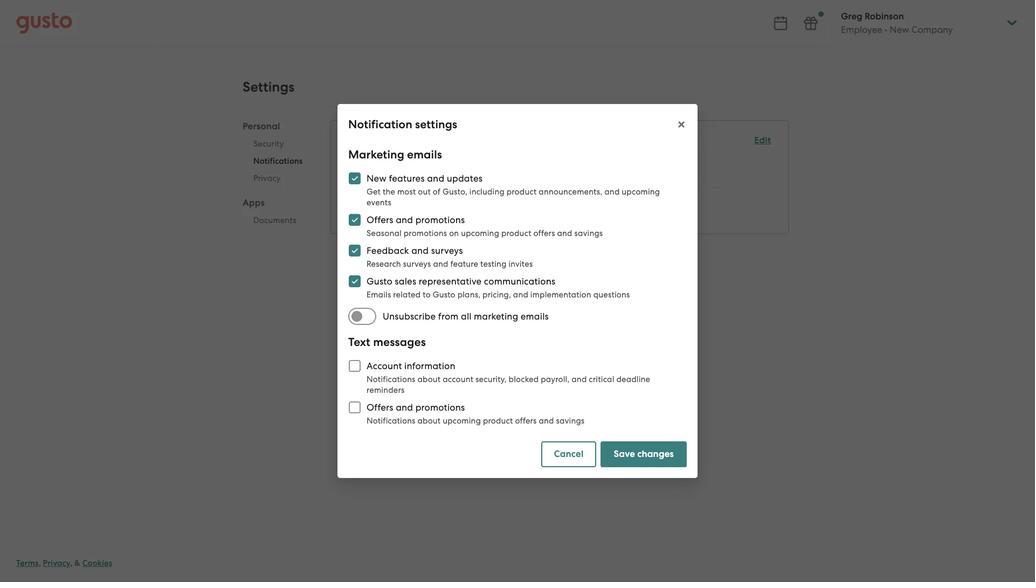 Task type: locate. For each thing, give the bounding box(es) containing it.
offers and promotions down out
[[367, 215, 465, 225]]

critical
[[589, 375, 615, 385]]

and down the reminders at the left of page
[[396, 402, 413, 413]]

and inside the notifications about account security, blocked payroll, and critical deadline reminders
[[572, 375, 587, 385]]

about
[[418, 375, 441, 385], [418, 416, 441, 426]]

notification settings dialog
[[338, 104, 698, 478]]

1 vertical spatial savings
[[556, 416, 585, 426]]

2 about from the top
[[418, 416, 441, 426]]

and up representative
[[433, 259, 448, 269]]

Unsubscribe from all marketing emails checkbox
[[348, 305, 383, 328]]

promotions down account
[[416, 402, 465, 413]]

0 vertical spatial text
[[349, 195, 367, 207]]

feedback
[[367, 245, 409, 256]]

Offers and promotions checkbox
[[343, 208, 367, 232]]

and inside the get the most out of gusto, including product announcements, and upcoming events
[[605, 187, 620, 197]]

2 vertical spatial promotions
[[416, 402, 465, 413]]

product down the notifications about account security, blocked payroll, and critical deadline reminders
[[483, 416, 513, 426]]

2 marketing from the top
[[349, 156, 394, 167]]

and right announcements,
[[605, 187, 620, 197]]

documents
[[253, 216, 296, 225]]

account
[[367, 361, 402, 372]]

list containing marketing emails
[[349, 155, 771, 221]]

1 vertical spatial privacy
[[43, 559, 70, 568]]

0 vertical spatial offers
[[367, 215, 394, 225]]

terms , privacy , & cookies
[[16, 559, 112, 568]]

text up none
[[349, 195, 367, 207]]

notifications
[[349, 134, 418, 148], [253, 156, 303, 166], [367, 375, 416, 385], [367, 416, 416, 426]]

notifications down security "link"
[[253, 156, 303, 166]]

notifications about account security, blocked payroll, and critical deadline reminders
[[367, 375, 651, 395]]

marketing
[[474, 311, 518, 322]]

messages inside text messages none
[[369, 195, 412, 207]]

marketing inside marketing emails all emails
[[349, 156, 394, 167]]

group
[[243, 120, 314, 232]]

savings up cancel
[[556, 416, 585, 426]]

reminders
[[367, 386, 405, 395]]

1 vertical spatial about
[[418, 416, 441, 426]]

privacy link left the &
[[43, 559, 70, 568]]

home image
[[16, 12, 72, 34]]

terms
[[16, 559, 39, 568]]

1 vertical spatial product
[[502, 229, 532, 238]]

,
[[39, 559, 41, 568], [70, 559, 72, 568]]

notification settings
[[348, 118, 457, 132]]

text up account information checkbox
[[348, 335, 371, 349]]

account
[[443, 375, 474, 385]]

1 offers from the top
[[367, 215, 394, 225]]

upcoming
[[622, 187, 660, 197], [461, 229, 499, 238], [443, 416, 481, 426]]

list
[[349, 155, 771, 221]]

privacy link down security "link"
[[243, 170, 314, 187]]

1 horizontal spatial privacy link
[[243, 170, 314, 187]]

of
[[433, 187, 441, 197]]

messages inside "notification settings" dialog
[[373, 335, 426, 349]]

1 vertical spatial offers
[[367, 402, 394, 413]]

savings
[[575, 229, 603, 238], [556, 416, 585, 426]]

1 offers and promotions from the top
[[367, 215, 465, 225]]

settings
[[243, 79, 295, 95]]

0 vertical spatial surveys
[[431, 245, 463, 256]]

questions
[[594, 290, 630, 300]]

unsubscribe from all marketing emails
[[383, 311, 549, 322]]

1 vertical spatial messages
[[373, 335, 426, 349]]

about inside the notifications about account security, blocked payroll, and critical deadline reminders
[[418, 375, 441, 385]]

surveys
[[431, 245, 463, 256], [403, 259, 431, 269]]

notifications group
[[349, 134, 771, 221]]

product
[[507, 187, 537, 197], [502, 229, 532, 238], [483, 416, 513, 426]]

1 , from the left
[[39, 559, 41, 568]]

surveys up research surveys and feature testing invites
[[431, 245, 463, 256]]

privacy
[[253, 174, 281, 183], [43, 559, 70, 568]]

product right including
[[507, 187, 537, 197]]

offers and promotions
[[367, 215, 465, 225], [367, 402, 465, 413]]

marketing inside "notification settings" dialog
[[348, 148, 404, 162]]

related
[[393, 290, 421, 300]]

1 vertical spatial text
[[348, 335, 371, 349]]

marketing emails element
[[349, 155, 771, 188]]

and down text messages element
[[557, 229, 573, 238]]

emails up features
[[396, 156, 425, 167]]

notifications link
[[243, 153, 314, 170]]

the
[[383, 187, 395, 197]]

invites
[[509, 259, 533, 269]]

emails
[[407, 148, 442, 162], [396, 156, 425, 167], [362, 169, 389, 180], [521, 311, 549, 322]]

1 vertical spatial promotions
[[404, 229, 447, 238]]

notifications up the reminders at the left of page
[[367, 375, 416, 385]]

product up the invites
[[502, 229, 532, 238]]

Feedback and surveys checkbox
[[343, 239, 367, 263]]

0 vertical spatial product
[[507, 187, 537, 197]]

and down communications
[[513, 290, 529, 300]]

offers up seasonal
[[367, 215, 394, 225]]

security,
[[476, 375, 507, 385]]

edit link
[[755, 135, 771, 146]]

offers down the notifications about account security, blocked payroll, and critical deadline reminders
[[515, 416, 537, 426]]

about for information
[[418, 375, 441, 385]]

0 vertical spatial messages
[[369, 195, 412, 207]]

1 marketing from the top
[[348, 148, 404, 162]]

emails up get
[[362, 169, 389, 180]]

1 vertical spatial offers and promotions
[[367, 402, 465, 413]]

offers
[[534, 229, 555, 238], [515, 416, 537, 426]]

offers for text
[[367, 402, 394, 413]]

offers and promotions down the reminders at the left of page
[[367, 402, 465, 413]]

2 vertical spatial product
[[483, 416, 513, 426]]

marketing
[[348, 148, 404, 162], [349, 156, 394, 167]]

documents link
[[243, 212, 314, 229]]

privacy link
[[243, 170, 314, 187], [43, 559, 70, 568]]

text inside "notification settings" dialog
[[348, 335, 371, 349]]

edit
[[755, 135, 771, 146]]

0 vertical spatial promotions
[[416, 215, 465, 225]]

on
[[449, 229, 459, 238]]

1 horizontal spatial ,
[[70, 559, 72, 568]]

2 offers from the top
[[367, 402, 394, 413]]

offers and promotions for emails
[[367, 215, 465, 225]]

group containing personal
[[243, 120, 314, 232]]

New features and updates checkbox
[[343, 167, 367, 190]]

privacy left the &
[[43, 559, 70, 568]]

surveys down feedback and surveys
[[403, 259, 431, 269]]

0 horizontal spatial ,
[[39, 559, 41, 568]]

events
[[367, 198, 392, 208]]

text messages element
[[349, 195, 771, 221]]

seasonal promotions on upcoming product offers and savings
[[367, 229, 603, 238]]

messages
[[369, 195, 412, 207], [373, 335, 426, 349]]

security
[[253, 139, 284, 149]]

0 vertical spatial savings
[[575, 229, 603, 238]]

2 , from the left
[[70, 559, 72, 568]]

1 vertical spatial gusto
[[433, 290, 456, 300]]

gusto
[[367, 276, 393, 287], [433, 290, 456, 300]]

0 vertical spatial privacy
[[253, 174, 281, 183]]

personal
[[243, 121, 280, 132]]

and
[[427, 173, 445, 184], [605, 187, 620, 197], [396, 215, 413, 225], [557, 229, 573, 238], [412, 245, 429, 256], [433, 259, 448, 269], [513, 290, 529, 300], [572, 375, 587, 385], [396, 402, 413, 413], [539, 416, 554, 426]]

promotions up feedback and surveys
[[404, 229, 447, 238]]

2 text from the top
[[348, 335, 371, 349]]

notifications down notification
[[349, 134, 418, 148]]

privacy down notifications link
[[253, 174, 281, 183]]

updates
[[447, 173, 483, 184]]

save changes button
[[601, 442, 687, 468]]

offers for marketing
[[367, 215, 394, 225]]

marketing emails
[[348, 148, 442, 162]]

1 horizontal spatial gusto
[[433, 290, 456, 300]]

2 vertical spatial upcoming
[[443, 416, 481, 426]]

offers and promotions for messages
[[367, 402, 465, 413]]

1 vertical spatial upcoming
[[461, 229, 499, 238]]

savings down text messages element
[[575, 229, 603, 238]]

terms link
[[16, 559, 39, 568]]

gusto sales representative communications
[[367, 276, 556, 287]]

gusto up emails
[[367, 276, 393, 287]]

text
[[349, 195, 367, 207], [348, 335, 371, 349]]

promotions up on on the left of page
[[416, 215, 465, 225]]

out
[[418, 187, 431, 197]]

0 vertical spatial offers
[[534, 229, 555, 238]]

offers down the reminders at the left of page
[[367, 402, 394, 413]]

0 vertical spatial about
[[418, 375, 441, 385]]

offers
[[367, 215, 394, 225], [367, 402, 394, 413]]

1 text from the top
[[349, 195, 367, 207]]

text for text messages none
[[349, 195, 367, 207]]

1 about from the top
[[418, 375, 441, 385]]

2 offers and promotions from the top
[[367, 402, 465, 413]]

security link
[[243, 135, 314, 153]]

announcements,
[[539, 187, 603, 197]]

0 vertical spatial offers and promotions
[[367, 215, 465, 225]]

1 horizontal spatial privacy
[[253, 174, 281, 183]]

from
[[438, 311, 459, 322]]

all
[[349, 169, 359, 180]]

text inside text messages none
[[349, 195, 367, 207]]

0 horizontal spatial gusto
[[367, 276, 393, 287]]

account menu element
[[827, 0, 1019, 46]]

new features and updates
[[367, 173, 483, 184]]

offers down text messages element
[[534, 229, 555, 238]]

1 vertical spatial privacy link
[[43, 559, 70, 568]]

account information
[[367, 361, 456, 372]]

cookies
[[82, 559, 112, 568]]

new
[[367, 173, 387, 184]]

0 vertical spatial upcoming
[[622, 187, 660, 197]]

and left critical
[[572, 375, 587, 385]]

gusto down representative
[[433, 290, 456, 300]]

all
[[461, 311, 472, 322]]



Task type: describe. For each thing, give the bounding box(es) containing it.
to
[[423, 290, 431, 300]]

unsubscribe
[[383, 311, 436, 322]]

save
[[614, 449, 635, 460]]

Account information checkbox
[[343, 354, 367, 378]]

0 vertical spatial privacy link
[[243, 170, 314, 187]]

and right feedback
[[412, 245, 429, 256]]

product inside the get the most out of gusto, including product announcements, and upcoming events
[[507, 187, 537, 197]]

none
[[349, 209, 372, 220]]

notification
[[348, 118, 413, 132]]

and up of
[[427, 173, 445, 184]]

apps
[[243, 197, 265, 209]]

promotions for text messages
[[416, 402, 465, 413]]

feedback and surveys
[[367, 245, 463, 256]]

promotions for marketing emails
[[416, 215, 465, 225]]

notifications down the reminders at the left of page
[[367, 416, 416, 426]]

marketing emails all emails
[[349, 156, 425, 180]]

blocked
[[509, 375, 539, 385]]

marketing for marketing emails all emails
[[349, 156, 394, 167]]

0 horizontal spatial privacy
[[43, 559, 70, 568]]

notifications about upcoming product offers and savings
[[367, 416, 585, 426]]

communications
[[484, 276, 556, 287]]

Offers and promotions checkbox
[[343, 396, 367, 420]]

emails
[[367, 290, 391, 300]]

upcoming inside the get the most out of gusto, including product announcements, and upcoming events
[[622, 187, 660, 197]]

notifications inside 'group'
[[349, 134, 418, 148]]

messages for text messages
[[373, 335, 426, 349]]

gusto navigation element
[[0, 46, 161, 90]]

1 vertical spatial offers
[[515, 416, 537, 426]]

about for and
[[418, 416, 441, 426]]

&
[[74, 559, 80, 568]]

text messages
[[348, 335, 426, 349]]

changes
[[638, 449, 674, 460]]

emails down "implementation"
[[521, 311, 549, 322]]

Gusto sales representative communications checkbox
[[343, 270, 367, 293]]

research
[[367, 259, 401, 269]]

including
[[470, 187, 505, 197]]

notifications inside the notifications about account security, blocked payroll, and critical deadline reminders
[[367, 375, 416, 385]]

information
[[405, 361, 456, 372]]

most
[[397, 187, 416, 197]]

1 vertical spatial surveys
[[403, 259, 431, 269]]

cancel button
[[541, 442, 597, 468]]

plans,
[[458, 290, 481, 300]]

representative
[[419, 276, 482, 287]]

testing
[[481, 259, 507, 269]]

research surveys and feature testing invites
[[367, 259, 533, 269]]

marketing for marketing emails
[[348, 148, 404, 162]]

0 vertical spatial gusto
[[367, 276, 393, 287]]

and up seasonal
[[396, 215, 413, 225]]

feature
[[451, 259, 478, 269]]

get the most out of gusto, including product announcements, and upcoming events
[[367, 187, 660, 208]]

text messages none
[[349, 195, 412, 220]]

and up cancel
[[539, 416, 554, 426]]

implementation
[[531, 290, 592, 300]]

save changes
[[614, 449, 674, 460]]

sales
[[395, 276, 417, 287]]

0 horizontal spatial privacy link
[[43, 559, 70, 568]]

pricing,
[[483, 290, 511, 300]]

messages for text messages none
[[369, 195, 412, 207]]

deadline
[[617, 375, 651, 385]]

get
[[367, 187, 381, 197]]

text for text messages
[[348, 335, 371, 349]]

emails related to gusto plans, pricing, and implementation questions
[[367, 290, 630, 300]]

gusto,
[[443, 187, 468, 197]]

seasonal
[[367, 229, 402, 238]]

payroll,
[[541, 375, 570, 385]]

settings
[[415, 118, 457, 132]]

cancel
[[554, 449, 584, 460]]

cookies button
[[82, 557, 112, 570]]

features
[[389, 173, 425, 184]]

emails up new features and updates
[[407, 148, 442, 162]]



Task type: vqa. For each thing, say whether or not it's contained in the screenshot.
ERISA
no



